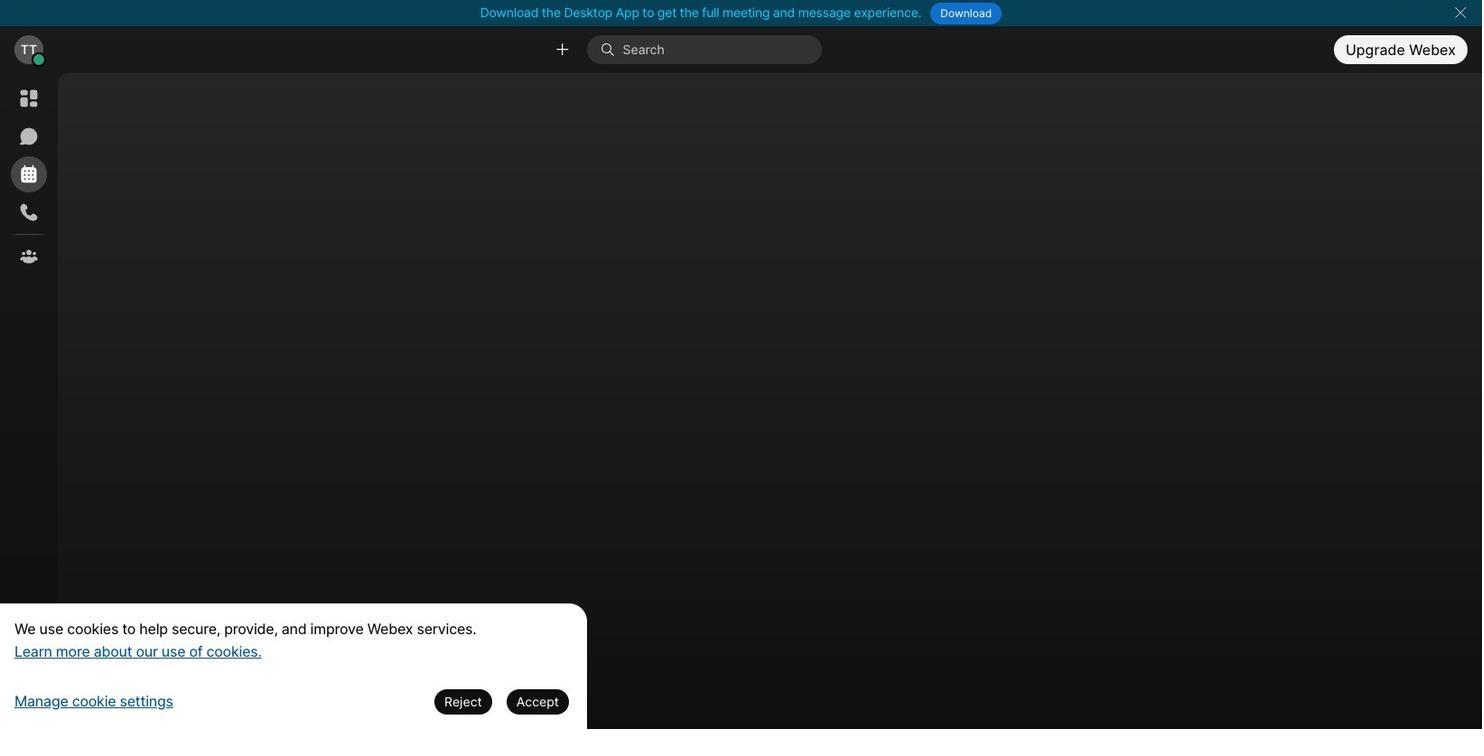 Task type: locate. For each thing, give the bounding box(es) containing it.
wrapper image up dashboard image
[[33, 53, 45, 66]]

wrapper image right connect people image
[[601, 42, 623, 57]]

what's new image
[[18, 608, 40, 630]]

webex tab list
[[11, 80, 47, 275]]

messaging, has no new notifications image
[[18, 126, 40, 147]]

meetings image
[[18, 164, 40, 185]]

dashboard image
[[18, 88, 40, 109]]

navigation
[[0, 73, 58, 729]]

wrapper image
[[601, 42, 623, 57], [33, 53, 45, 66]]



Task type: vqa. For each thing, say whether or not it's contained in the screenshot.
MESSAGING, HAS NO NEW NOTIFICATIONS 'image'
yes



Task type: describe. For each thing, give the bounding box(es) containing it.
calls image
[[18, 201, 40, 223]]

connect people image
[[554, 41, 572, 58]]

1 horizontal spatial wrapper image
[[601, 42, 623, 57]]

settings image
[[18, 646, 40, 668]]

0 horizontal spatial wrapper image
[[33, 53, 45, 66]]

help image
[[18, 684, 40, 706]]

cancel_16 image
[[1454, 5, 1468, 20]]

teams, has no new notifications image
[[18, 246, 40, 267]]



